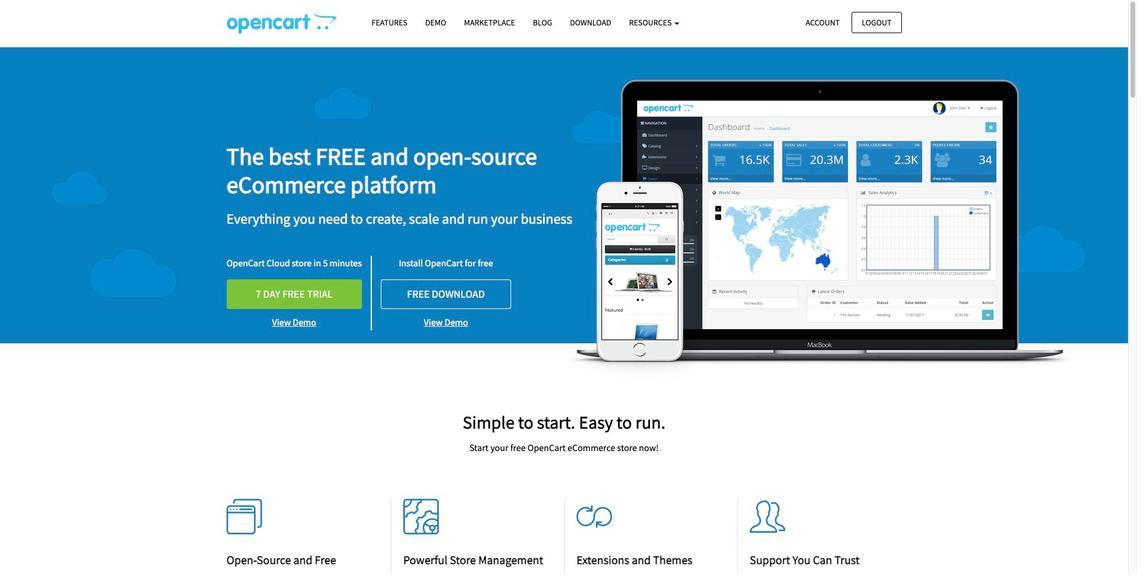 Task type: locate. For each thing, give the bounding box(es) containing it.
opencart - open source shopping cart solution image
[[227, 12, 336, 34]]



Task type: vqa. For each thing, say whether or not it's contained in the screenshot.
opencart - open source shopping cart solution 'image' on the top left of the page
yes



